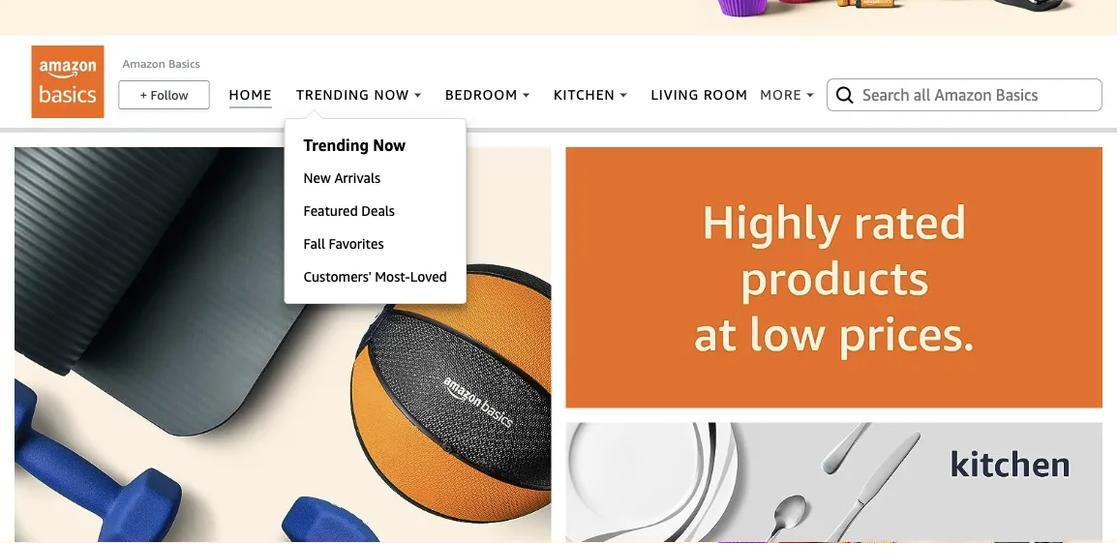 Task type: describe. For each thing, give the bounding box(es) containing it.
search image
[[834, 83, 857, 106]]

amazon basics link
[[122, 56, 200, 70]]

Search all Amazon Basics search field
[[863, 78, 1071, 111]]

amazon basics
[[122, 56, 200, 70]]



Task type: vqa. For each thing, say whether or not it's contained in the screenshot.
AMAZON BASICS
yes



Task type: locate. For each thing, give the bounding box(es) containing it.
amazon
[[122, 56, 165, 70]]

follow
[[151, 87, 188, 102]]

amazon basics logo image
[[31, 45, 104, 118]]

+
[[140, 87, 147, 102]]

+ follow button
[[120, 81, 209, 108]]

basics
[[168, 56, 200, 70]]

+ follow
[[140, 87, 188, 102]]



